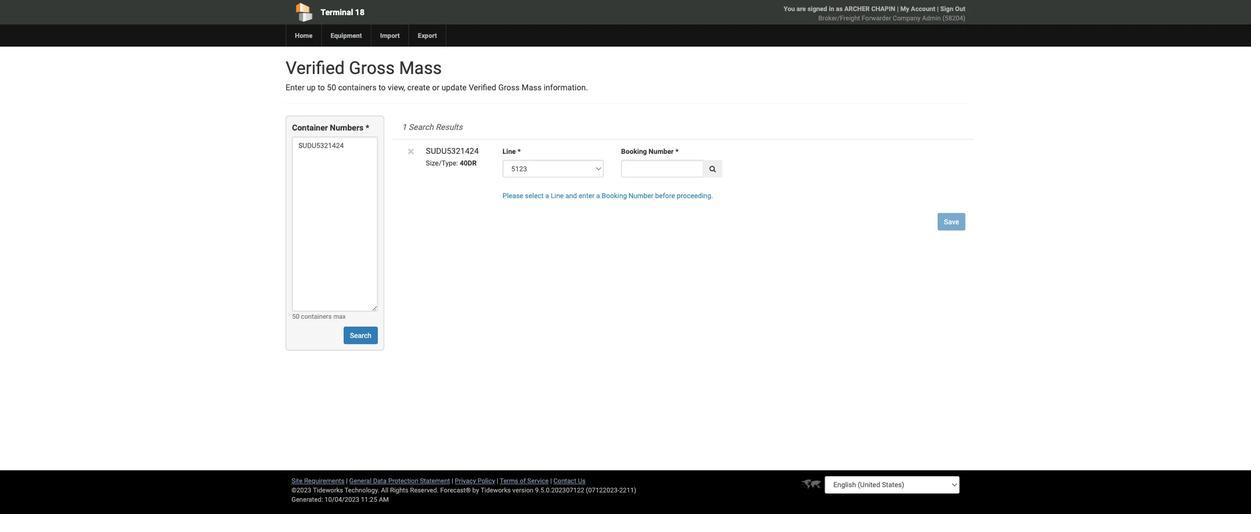 Task type: locate. For each thing, give the bounding box(es) containing it.
50 left max
[[292, 313, 299, 320]]

0 horizontal spatial gross
[[349, 57, 395, 78]]

export
[[418, 32, 437, 39]]

1 horizontal spatial search
[[409, 122, 434, 132]]

40dr
[[460, 159, 477, 167]]

sign out link
[[940, 5, 966, 13]]

statement
[[420, 478, 450, 485]]

1 horizontal spatial *
[[518, 148, 521, 156]]

50 right up
[[327, 83, 336, 92]]

out
[[955, 5, 966, 13]]

home link
[[286, 25, 321, 47]]

mass up create
[[399, 57, 442, 78]]

update
[[442, 83, 467, 92]]

2 to from the left
[[379, 83, 386, 92]]

a
[[545, 192, 549, 200], [596, 192, 600, 200]]

50 inside verified gross mass enter up to 50 containers to view, create or update verified gross mass information.
[[327, 83, 336, 92]]

containers inside verified gross mass enter up to 50 containers to view, create or update verified gross mass information.
[[338, 83, 377, 92]]

terminal
[[321, 7, 353, 17]]

0 vertical spatial booking
[[621, 148, 647, 156]]

please
[[503, 192, 523, 200]]

1 vertical spatial line
[[551, 192, 564, 200]]

archer
[[844, 5, 870, 13]]

my account link
[[900, 5, 935, 13]]

* right numbers
[[366, 123, 369, 133]]

number left before
[[629, 192, 654, 200]]

sudu5321424
[[426, 146, 479, 156]]

booking right enter
[[602, 192, 627, 200]]

1 vertical spatial 50
[[292, 313, 299, 320]]

select
[[525, 192, 544, 200]]

container numbers *
[[292, 123, 369, 133]]

save
[[944, 218, 959, 226]]

1 vertical spatial containers
[[301, 313, 332, 320]]

view,
[[388, 83, 405, 92]]

enter
[[286, 83, 305, 92]]

equipment
[[331, 32, 362, 39]]

1 vertical spatial mass
[[522, 83, 542, 92]]

0 vertical spatial mass
[[399, 57, 442, 78]]

technology.
[[345, 487, 379, 495]]

save button
[[938, 213, 966, 231]]

company
[[893, 14, 921, 22]]

0 horizontal spatial containers
[[301, 313, 332, 320]]

0 vertical spatial containers
[[338, 83, 377, 92]]

line
[[503, 148, 516, 156], [551, 192, 564, 200]]

us
[[578, 478, 586, 485]]

gross right the "update"
[[498, 83, 520, 92]]

sudu5321424 size/type: 40dr
[[426, 146, 479, 167]]

|
[[897, 5, 899, 13], [937, 5, 939, 13], [346, 478, 348, 485], [452, 478, 453, 485], [497, 478, 498, 485], [550, 478, 552, 485]]

are
[[797, 5, 806, 13]]

search
[[409, 122, 434, 132], [350, 332, 372, 340]]

my
[[900, 5, 909, 13]]

equipment link
[[321, 25, 371, 47]]

results
[[436, 122, 463, 132]]

mass
[[399, 57, 442, 78], [522, 83, 542, 92]]

1 horizontal spatial 50
[[327, 83, 336, 92]]

1 vertical spatial search
[[350, 332, 372, 340]]

number
[[649, 148, 674, 156], [629, 192, 654, 200]]

a right select
[[545, 192, 549, 200]]

50
[[327, 83, 336, 92], [292, 313, 299, 320]]

booking
[[621, 148, 647, 156], [602, 192, 627, 200]]

general
[[349, 478, 372, 485]]

and
[[566, 192, 577, 200]]

*
[[366, 123, 369, 133], [518, 148, 521, 156], [675, 148, 679, 156]]

1 horizontal spatial a
[[596, 192, 600, 200]]

| up the forecast®
[[452, 478, 453, 485]]

booking up the booking number * text box
[[621, 148, 647, 156]]

0 horizontal spatial 50
[[292, 313, 299, 320]]

* up please
[[518, 148, 521, 156]]

verified right the "update"
[[469, 83, 496, 92]]

1 vertical spatial booking
[[602, 192, 627, 200]]

to
[[318, 83, 325, 92], [379, 83, 386, 92]]

general data protection statement link
[[349, 478, 450, 485]]

| up tideworks
[[497, 478, 498, 485]]

containers left view, at the left top
[[338, 83, 377, 92]]

search image
[[709, 165, 716, 172]]

1 a from the left
[[545, 192, 549, 200]]

1 horizontal spatial verified
[[469, 83, 496, 92]]

1 horizontal spatial containers
[[338, 83, 377, 92]]

line left and
[[551, 192, 564, 200]]

line up please
[[503, 148, 516, 156]]

2 horizontal spatial *
[[675, 148, 679, 156]]

contact
[[554, 478, 576, 485]]

a right enter
[[596, 192, 600, 200]]

(07122023-
[[586, 487, 619, 495]]

privacy
[[455, 478, 476, 485]]

0 vertical spatial 50
[[327, 83, 336, 92]]

number up the booking number * text box
[[649, 148, 674, 156]]

verified
[[286, 57, 345, 78], [469, 83, 496, 92]]

verified gross mass enter up to 50 containers to view, create or update verified gross mass information.
[[286, 57, 588, 92]]

1 horizontal spatial to
[[379, 83, 386, 92]]

1 vertical spatial gross
[[498, 83, 520, 92]]

in
[[829, 5, 834, 13]]

protection
[[388, 478, 418, 485]]

containers
[[338, 83, 377, 92], [301, 313, 332, 320]]

gross
[[349, 57, 395, 78], [498, 83, 520, 92]]

gross up view, at the left top
[[349, 57, 395, 78]]

admin
[[922, 14, 941, 22]]

1 horizontal spatial mass
[[522, 83, 542, 92]]

0 horizontal spatial to
[[318, 83, 325, 92]]

* up the booking number * text box
[[675, 148, 679, 156]]

| left general
[[346, 478, 348, 485]]

0 vertical spatial verified
[[286, 57, 345, 78]]

50 inside 50 containers max search
[[292, 313, 299, 320]]

0 horizontal spatial a
[[545, 192, 549, 200]]

verified up up
[[286, 57, 345, 78]]

0 horizontal spatial line
[[503, 148, 516, 156]]

mass left information.
[[522, 83, 542, 92]]

to left view, at the left top
[[379, 83, 386, 92]]

to right up
[[318, 83, 325, 92]]

0 vertical spatial line
[[503, 148, 516, 156]]

0 horizontal spatial search
[[350, 332, 372, 340]]

reserved.
[[410, 487, 439, 495]]

containers left max
[[301, 313, 332, 320]]

site requirements | general data protection statement | privacy policy | terms of service | contact us ©2023 tideworks technology. all rights reserved. forecast® by tideworks version 9.5.0.202307122 (07122023-2211) generated: 10/04/2023 11:25 am
[[292, 478, 636, 504]]

0 horizontal spatial *
[[366, 123, 369, 133]]



Task type: describe. For each thing, give the bounding box(es) containing it.
you
[[784, 5, 795, 13]]

0 horizontal spatial mass
[[399, 57, 442, 78]]

search button
[[344, 327, 378, 345]]

size/type:
[[426, 159, 458, 167]]

all
[[381, 487, 389, 495]]

create
[[407, 83, 430, 92]]

10/04/2023
[[325, 496, 359, 504]]

rights
[[390, 487, 409, 495]]

1 search results
[[402, 122, 463, 132]]

1 vertical spatial number
[[629, 192, 654, 200]]

booking number *
[[621, 148, 679, 156]]

proceeding.
[[677, 192, 713, 200]]

1 vertical spatial verified
[[469, 83, 496, 92]]

site requirements link
[[292, 478, 344, 485]]

export link
[[409, 25, 446, 47]]

0 vertical spatial gross
[[349, 57, 395, 78]]

privacy policy link
[[455, 478, 495, 485]]

| left my
[[897, 5, 899, 13]]

1 horizontal spatial gross
[[498, 83, 520, 92]]

terminal 18
[[321, 7, 365, 17]]

Booking Number * text field
[[621, 160, 704, 178]]

requirements
[[304, 478, 344, 485]]

policy
[[478, 478, 495, 485]]

site
[[292, 478, 303, 485]]

by
[[472, 487, 479, 495]]

enter
[[579, 192, 595, 200]]

1
[[402, 122, 406, 132]]

please select a line and enter a booking number before proceeding.
[[503, 192, 713, 200]]

terms
[[500, 478, 518, 485]]

1 horizontal spatial line
[[551, 192, 564, 200]]

import link
[[371, 25, 409, 47]]

line *
[[503, 148, 521, 156]]

you are signed in as archer chapin | my account | sign out broker/freight forwarder company admin (58204)
[[784, 5, 966, 22]]

terms of service link
[[500, 478, 549, 485]]

| up "9.5.0.202307122"
[[550, 478, 552, 485]]

(58204)
[[943, 14, 966, 22]]

Container Numbers * text field
[[292, 137, 378, 312]]

terminal 18 link
[[286, 0, 559, 25]]

or
[[432, 83, 440, 92]]

data
[[373, 478, 387, 485]]

× button
[[408, 144, 414, 159]]

contact us link
[[554, 478, 586, 485]]

max
[[333, 313, 346, 320]]

broker/freight
[[818, 14, 860, 22]]

import
[[380, 32, 400, 39]]

generated:
[[292, 496, 323, 504]]

11:25
[[361, 496, 377, 504]]

* for booking number *
[[675, 148, 679, 156]]

©2023 tideworks
[[292, 487, 343, 495]]

* for container numbers *
[[366, 123, 369, 133]]

2 a from the left
[[596, 192, 600, 200]]

search inside 50 containers max search
[[350, 332, 372, 340]]

forwarder
[[862, 14, 891, 22]]

of
[[520, 478, 526, 485]]

| left sign
[[937, 5, 939, 13]]

9.5.0.202307122
[[535, 487, 584, 495]]

up
[[307, 83, 316, 92]]

18
[[355, 7, 365, 17]]

signed
[[808, 5, 827, 13]]

version
[[512, 487, 534, 495]]

tideworks
[[481, 487, 511, 495]]

containers inside 50 containers max search
[[301, 313, 332, 320]]

as
[[836, 5, 843, 13]]

0 vertical spatial number
[[649, 148, 674, 156]]

before
[[655, 192, 675, 200]]

2211)
[[619, 487, 636, 495]]

information.
[[544, 83, 588, 92]]

service
[[527, 478, 549, 485]]

am
[[379, 496, 389, 504]]

50 containers max search
[[292, 313, 372, 340]]

forecast®
[[440, 487, 471, 495]]

sign
[[940, 5, 954, 13]]

0 vertical spatial search
[[409, 122, 434, 132]]

container
[[292, 123, 328, 133]]

chapin
[[871, 5, 895, 13]]

×
[[408, 144, 414, 159]]

1 to from the left
[[318, 83, 325, 92]]

account
[[911, 5, 935, 13]]

0 horizontal spatial verified
[[286, 57, 345, 78]]

numbers
[[330, 123, 364, 133]]

home
[[295, 32, 313, 39]]



Task type: vqa. For each thing, say whether or not it's contained in the screenshot.
the to the right
no



